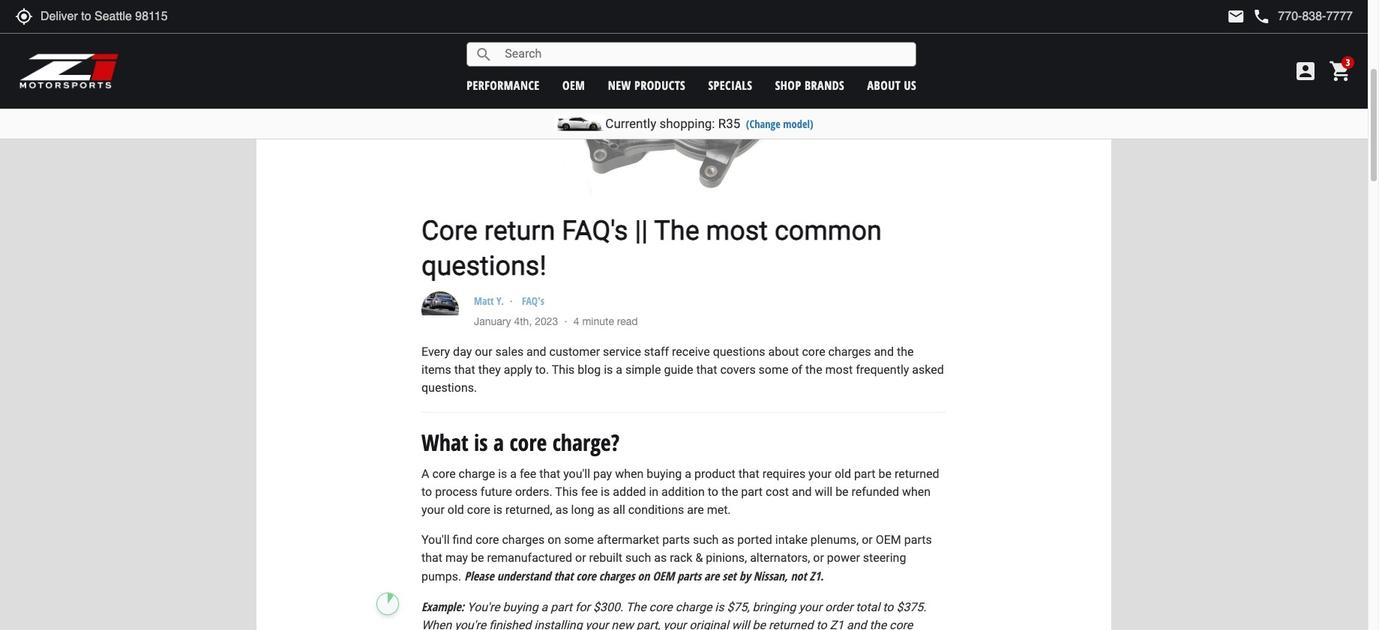 Task type: locate. For each thing, give the bounding box(es) containing it.
find
[[453, 533, 473, 547]]

charges down rebuilt
[[599, 568, 635, 585]]

0 horizontal spatial returned
[[769, 619, 813, 631]]

most
[[706, 215, 768, 247], [825, 363, 853, 377]]

on down aftermarket
[[638, 568, 650, 585]]

core up part,
[[649, 601, 673, 615]]

0 horizontal spatial faq's
[[522, 294, 544, 309]]

are down 'addition'
[[687, 503, 704, 517]]

0 vertical spatial returned
[[895, 467, 939, 481]]

such up &
[[693, 533, 719, 547]]

1 vertical spatial such
[[625, 551, 651, 565]]

2 horizontal spatial oem
[[876, 533, 901, 547]]

and inside the a core charge is a fee that you'll pay when buying a product that requires your old part be returned to process future orders. this fee is added in addition to the part cost and will be refunded when your old core is returned, as long as all conditions are met.
[[792, 485, 812, 499]]

are inside the a core charge is a fee that you'll pay when buying a product that requires your old part be returned to process future orders. this fee is added in addition to the part cost and will be refunded when your old core is returned, as long as all conditions are met.
[[687, 503, 704, 517]]

0 horizontal spatial some
[[564, 533, 594, 547]]

1 vertical spatial faq's
[[522, 294, 544, 309]]

and up to.
[[527, 345, 546, 359]]

on up remanufactured
[[548, 533, 561, 547]]

and inside you're buying a part for $300. the core charge is $75, bringing your order total to $375. when you're finished installing your new part, your original will be returned to z1 and the cor
[[847, 619, 867, 631]]

the up met.
[[721, 485, 738, 499]]

fee
[[520, 467, 536, 481], [581, 485, 598, 499]]

be left refunded
[[836, 485, 849, 499]]

core
[[802, 345, 825, 359], [510, 427, 547, 458], [432, 467, 456, 481], [467, 503, 491, 517], [476, 533, 499, 547], [576, 568, 596, 585], [649, 601, 673, 615]]

will down $75,
[[732, 619, 750, 631]]

service
[[603, 345, 641, 359]]

installing
[[534, 619, 582, 631]]

old
[[835, 467, 851, 481], [448, 503, 464, 517]]

Search search field
[[493, 43, 916, 66]]

some inside you'll find core charges on some aftermarket parts such as ported intake plenums, or oem parts that may be remanufactured or rebuilt such as rack & pinions, alternators, or power steering pumps.
[[564, 533, 594, 547]]

return
[[484, 215, 555, 247]]

0 horizontal spatial on
[[548, 533, 561, 547]]

to right total
[[883, 601, 894, 615]]

faq's january 4th, 2023
[[474, 294, 561, 328]]

may
[[445, 551, 468, 565]]

this right to.
[[552, 363, 575, 377]]

as left long
[[556, 503, 568, 517]]

is inside you're buying a part for $300. the core charge is $75, bringing your order total to $375. when you're finished installing your new part, your original will be returned to z1 and the cor
[[715, 601, 724, 615]]

this
[[552, 363, 575, 377], [555, 485, 578, 499]]

that down the you'll
[[421, 551, 442, 565]]

core inside every day our sales and customer service staff receive questions about core charges and the items that they apply to. this blog is a simple guide that covers some of the most frequently asked questions.
[[802, 345, 825, 359]]

1 vertical spatial charge
[[676, 601, 712, 615]]

the right ||
[[654, 215, 700, 247]]

rack
[[670, 551, 693, 565]]

2 horizontal spatial charges
[[828, 345, 871, 359]]

0 horizontal spatial old
[[448, 503, 464, 517]]

core right find
[[476, 533, 499, 547]]

0 vertical spatial faq's
[[562, 215, 628, 247]]

faq's left ||
[[562, 215, 628, 247]]

0 vertical spatial part
[[854, 467, 876, 481]]

that up orders.
[[539, 467, 560, 481]]

old right requires
[[835, 467, 851, 481]]

as left rack
[[654, 551, 667, 565]]

new up currently
[[608, 77, 631, 93]]

0 vertical spatial the
[[654, 215, 700, 247]]

you're buying a part for $300. the core charge is $75, bringing your order total to $375. when you're finished installing your new part, your original will be returned to z1 and the cor
[[421, 601, 927, 631]]

1 vertical spatial new
[[611, 619, 634, 631]]

on
[[548, 533, 561, 547], [638, 568, 650, 585]]

0 horizontal spatial charge
[[459, 467, 495, 481]]

they
[[478, 363, 501, 377]]

this down you'll
[[555, 485, 578, 499]]

such up please understand that core charges on oem parts are set by nissan, not z1.
[[625, 551, 651, 565]]

items
[[421, 363, 451, 377]]

long
[[571, 503, 594, 517]]

0 horizontal spatial are
[[687, 503, 704, 517]]

our
[[475, 345, 492, 359]]

part up refunded
[[854, 467, 876, 481]]

to down the a
[[421, 485, 432, 499]]

0 horizontal spatial fee
[[520, 467, 536, 481]]

frequently
[[856, 363, 909, 377]]

will right the cost on the right
[[815, 485, 833, 499]]

1 vertical spatial oem
[[876, 533, 901, 547]]

buying inside you're buying a part for $300. the core charge is $75, bringing your order total to $375. when you're finished installing your new part, your original will be returned to z1 and the cor
[[503, 601, 538, 615]]

shop
[[775, 77, 801, 93]]

2 horizontal spatial part
[[854, 467, 876, 481]]

1 horizontal spatial oem
[[653, 568, 674, 585]]

that down receive
[[696, 363, 717, 377]]

addition
[[662, 485, 705, 499]]

1 vertical spatial most
[[825, 363, 853, 377]]

is
[[604, 363, 613, 377], [474, 427, 488, 458], [498, 467, 507, 481], [601, 485, 610, 499], [493, 503, 503, 517], [715, 601, 724, 615]]

fee up orders.
[[520, 467, 536, 481]]

0 vertical spatial new
[[608, 77, 631, 93]]

0 vertical spatial fee
[[520, 467, 536, 481]]

parts down rack
[[677, 568, 701, 585]]

and
[[527, 345, 546, 359], [874, 345, 894, 359], [792, 485, 812, 499], [847, 619, 867, 631]]

will inside you're buying a part for $300. the core charge is $75, bringing your order total to $375. when you're finished installing your new part, your original will be returned to z1 and the cor
[[732, 619, 750, 631]]

finished
[[489, 619, 531, 631]]

1 horizontal spatial some
[[759, 363, 789, 377]]

process
[[435, 485, 478, 499]]

1 horizontal spatial returned
[[895, 467, 939, 481]]

when up added
[[615, 467, 644, 481]]

buying
[[647, 467, 682, 481], [503, 601, 538, 615]]

1 vertical spatial part
[[741, 485, 763, 499]]

1 horizontal spatial will
[[815, 485, 833, 499]]

0 horizontal spatial the
[[626, 601, 646, 615]]

oem right performance
[[562, 77, 585, 93]]

0 horizontal spatial most
[[706, 215, 768, 247]]

1 vertical spatial will
[[732, 619, 750, 631]]

1 horizontal spatial buying
[[647, 467, 682, 481]]

such
[[693, 533, 719, 547], [625, 551, 651, 565]]

day
[[453, 345, 472, 359]]

be up please
[[471, 551, 484, 565]]

1 vertical spatial some
[[564, 533, 594, 547]]

new down $300.
[[611, 619, 634, 631]]

and right z1
[[847, 619, 867, 631]]

2 vertical spatial part
[[551, 601, 572, 615]]

your left order
[[799, 601, 822, 615]]

oem down rack
[[653, 568, 674, 585]]

product
[[694, 467, 736, 481]]

core down future
[[467, 503, 491, 517]]

are left set on the right of page
[[704, 568, 719, 585]]

part up installing
[[551, 601, 572, 615]]

faq's
[[562, 215, 628, 247], [522, 294, 544, 309]]

in
[[649, 485, 659, 499]]

0 vertical spatial this
[[552, 363, 575, 377]]

core up orders.
[[510, 427, 547, 458]]

0 vertical spatial are
[[687, 503, 704, 517]]

your right part,
[[663, 619, 686, 631]]

buying up in
[[647, 467, 682, 481]]

1 horizontal spatial charge
[[676, 601, 712, 615]]

charges up remanufactured
[[502, 533, 545, 547]]

bringing
[[753, 601, 796, 615]]

&
[[696, 551, 703, 565]]

you'll
[[421, 533, 450, 547]]

set
[[722, 568, 736, 585]]

1 vertical spatial charges
[[502, 533, 545, 547]]

and right the cost on the right
[[792, 485, 812, 499]]

fee up long
[[581, 485, 598, 499]]

1 horizontal spatial faq's
[[562, 215, 628, 247]]

be inside you'll find core charges on some aftermarket parts such as ported intake plenums, or oem parts that may be remanufactured or rebuilt such as rack & pinions, alternators, or power steering pumps.
[[471, 551, 484, 565]]

performance link
[[467, 77, 540, 93]]

parts for intake
[[662, 533, 690, 547]]

part,
[[636, 619, 660, 631]]

0 vertical spatial some
[[759, 363, 789, 377]]

part
[[854, 467, 876, 481], [741, 485, 763, 499], [551, 601, 572, 615]]

buying up finished
[[503, 601, 538, 615]]

0 horizontal spatial or
[[575, 551, 586, 565]]

charge inside the a core charge is a fee that you'll pay when buying a product that requires your old part be returned to process future orders. this fee is added in addition to the part cost and will be refunded when your old core is returned, as long as all conditions are met.
[[459, 467, 495, 481]]

on inside you'll find core charges on some aftermarket parts such as ported intake plenums, or oem parts that may be remanufactured or rebuilt such as rack & pinions, alternators, or power steering pumps.
[[548, 533, 561, 547]]

or left rebuilt
[[575, 551, 586, 565]]

0 horizontal spatial charges
[[502, 533, 545, 547]]

staff
[[644, 345, 669, 359]]

1 vertical spatial the
[[626, 601, 646, 615]]

or up z1.
[[813, 551, 824, 565]]

is left $75,
[[715, 601, 724, 615]]

returned up refunded
[[895, 467, 939, 481]]

account_box
[[1294, 59, 1318, 83]]

aftermarket
[[597, 533, 659, 547]]

mail link
[[1227, 7, 1245, 25]]

the
[[897, 345, 914, 359], [806, 363, 822, 377], [721, 485, 738, 499], [870, 619, 887, 631]]

common
[[775, 215, 882, 247]]

0 vertical spatial buying
[[647, 467, 682, 481]]

shopping:
[[660, 116, 715, 131]]

new products
[[608, 77, 686, 93]]

be down bringing
[[753, 619, 766, 631]]

be inside you're buying a part for $300. the core charge is $75, bringing your order total to $375. when you're finished installing your new part, your original will be returned to z1 and the cor
[[753, 619, 766, 631]]

1 vertical spatial this
[[555, 485, 578, 499]]

returned down bringing
[[769, 619, 813, 631]]

0 vertical spatial old
[[835, 467, 851, 481]]

0 horizontal spatial will
[[732, 619, 750, 631]]

is right what
[[474, 427, 488, 458]]

0 vertical spatial charges
[[828, 345, 871, 359]]

1 horizontal spatial charges
[[599, 568, 635, 585]]

to left z1
[[816, 619, 827, 631]]

returned inside the a core charge is a fee that you'll pay when buying a product that requires your old part be returned to process future orders. this fee is added in addition to the part cost and will be refunded when your old core is returned, as long as all conditions are met.
[[895, 467, 939, 481]]

guide
[[664, 363, 693, 377]]

this inside every day our sales and customer service staff receive questions about core charges and the items that they apply to. this blog is a simple guide that covers some of the most frequently asked questions.
[[552, 363, 575, 377]]

parts up rack
[[662, 533, 690, 547]]

the up part,
[[626, 601, 646, 615]]

0 vertical spatial will
[[815, 485, 833, 499]]

mail phone
[[1227, 7, 1271, 25]]

part left the cost on the right
[[741, 485, 763, 499]]

1 vertical spatial returned
[[769, 619, 813, 631]]

1 horizontal spatial most
[[825, 363, 853, 377]]

1 vertical spatial are
[[704, 568, 719, 585]]

core right the a
[[432, 467, 456, 481]]

your
[[809, 467, 832, 481], [421, 503, 445, 517], [799, 601, 822, 615], [585, 619, 609, 631], [663, 619, 686, 631]]

0 vertical spatial oem
[[562, 77, 585, 93]]

2 horizontal spatial or
[[862, 533, 873, 547]]

pumps.
[[421, 570, 461, 584]]

z1 motorsports logo image
[[19, 52, 120, 90]]

some down long
[[564, 533, 594, 547]]

to.
[[535, 363, 549, 377]]

that
[[454, 363, 475, 377], [696, 363, 717, 377], [539, 467, 560, 481], [739, 467, 760, 481], [421, 551, 442, 565], [554, 568, 573, 585]]

2 vertical spatial charges
[[599, 568, 635, 585]]

when right refunded
[[902, 485, 931, 499]]

2023
[[535, 316, 558, 328]]

the inside core return faq's || the most common questions!
[[654, 215, 700, 247]]

0 vertical spatial charge
[[459, 467, 495, 481]]

conditions
[[628, 503, 684, 517]]

charge
[[459, 467, 495, 481], [676, 601, 712, 615]]

intake
[[775, 533, 808, 547]]

1 vertical spatial buying
[[503, 601, 538, 615]]

$300.
[[593, 601, 623, 615]]

1 vertical spatial fee
[[581, 485, 598, 499]]

faq's up 4th, on the bottom of the page
[[522, 294, 544, 309]]

1 vertical spatial when
[[902, 485, 931, 499]]

0 horizontal spatial buying
[[503, 601, 538, 615]]

oem up steering
[[876, 533, 901, 547]]

covers
[[720, 363, 756, 377]]

by
[[739, 568, 751, 585]]

charge up original
[[676, 601, 712, 615]]

z1.
[[810, 568, 824, 585]]

matt y. image
[[421, 291, 459, 316]]

or up steering
[[862, 533, 873, 547]]

questions!
[[421, 250, 547, 282]]

1 horizontal spatial the
[[654, 215, 700, 247]]

$375.
[[897, 601, 927, 615]]

to down the product
[[708, 485, 718, 499]]

customer
[[549, 345, 600, 359]]

1 horizontal spatial such
[[693, 533, 719, 547]]

and up frequently
[[874, 345, 894, 359]]

core return faq's || the most common questions! image
[[421, 0, 946, 202]]

0 vertical spatial when
[[615, 467, 644, 481]]

some down about
[[759, 363, 789, 377]]

0 horizontal spatial part
[[551, 601, 572, 615]]

charges up frequently
[[828, 345, 871, 359]]

core up of
[[802, 345, 825, 359]]

0 vertical spatial on
[[548, 533, 561, 547]]

about us
[[867, 77, 917, 93]]

0 horizontal spatial such
[[625, 551, 651, 565]]

will
[[815, 485, 833, 499], [732, 619, 750, 631]]

pinions,
[[706, 551, 747, 565]]

is down the pay
[[601, 485, 610, 499]]

0 vertical spatial most
[[706, 215, 768, 247]]

faq's inside core return faq's || the most common questions!
[[562, 215, 628, 247]]

the down total
[[870, 619, 887, 631]]

charges
[[828, 345, 871, 359], [502, 533, 545, 547], [599, 568, 635, 585]]

old down process
[[448, 503, 464, 517]]

4 minute read
[[574, 316, 638, 328]]

faq's inside faq's january 4th, 2023
[[522, 294, 544, 309]]

is right blog
[[604, 363, 613, 377]]

every day our sales and customer service staff receive questions about core charges and the items that they apply to. this blog is a simple guide that covers some of the most frequently asked questions.
[[421, 345, 944, 395]]

charge up future
[[459, 467, 495, 481]]

blog
[[578, 363, 601, 377]]

1 vertical spatial on
[[638, 568, 650, 585]]

parts
[[662, 533, 690, 547], [904, 533, 932, 547], [677, 568, 701, 585]]

new inside you're buying a part for $300. the core charge is $75, bringing your order total to $375. when you're finished installing your new part, your original will be returned to z1 and the cor
[[611, 619, 634, 631]]



Task type: vqa. For each thing, say whether or not it's contained in the screenshot.
bottom 6
no



Task type: describe. For each thing, give the bounding box(es) containing it.
for
[[575, 601, 590, 615]]

will inside the a core charge is a fee that you'll pay when buying a product that requires your old part be returned to process future orders. this fee is added in addition to the part cost and will be refunded when your old core is returned, as long as all conditions are met.
[[815, 485, 833, 499]]

power
[[827, 551, 860, 565]]

shopping_cart link
[[1325, 59, 1353, 83]]

charges inside you'll find core charges on some aftermarket parts such as ported intake plenums, or oem parts that may be remanufactured or rebuilt such as rack & pinions, alternators, or power steering pumps.
[[502, 533, 545, 547]]

you're
[[455, 619, 486, 631]]

0 horizontal spatial oem
[[562, 77, 585, 93]]

core inside you'll find core charges on some aftermarket parts such as ported intake plenums, or oem parts that may be remanufactured or rebuilt such as rack & pinions, alternators, or power steering pumps.
[[476, 533, 499, 547]]

charge inside you're buying a part for $300. the core charge is $75, bringing your order total to $375. when you're finished installing your new part, your original will be returned to z1 and the cor
[[676, 601, 712, 615]]

2 vertical spatial oem
[[653, 568, 674, 585]]

of
[[792, 363, 803, 377]]

matt
[[474, 294, 494, 309]]

a inside every day our sales and customer service staff receive questions about core charges and the items that they apply to. this blog is a simple guide that covers some of the most frequently asked questions.
[[616, 363, 622, 377]]

be up refunded
[[879, 467, 892, 481]]

shopping_cart
[[1329, 59, 1353, 83]]

steering
[[863, 551, 906, 565]]

oem inside you'll find core charges on some aftermarket parts such as ported intake plenums, or oem parts that may be remanufactured or rebuilt such as rack & pinions, alternators, or power steering pumps.
[[876, 533, 901, 547]]

4
[[574, 316, 579, 328]]

alternators,
[[750, 551, 810, 565]]

brands
[[805, 77, 845, 93]]

refunded
[[852, 485, 899, 499]]

performance
[[467, 77, 540, 93]]

plenums,
[[811, 533, 859, 547]]

(change model) link
[[746, 117, 814, 131]]

most inside every day our sales and customer service staff receive questions about core charges and the items that they apply to. this blog is a simple guide that covers some of the most frequently asked questions.
[[825, 363, 853, 377]]

buying inside the a core charge is a fee that you'll pay when buying a product that requires your old part be returned to process future orders. this fee is added in addition to the part cost and will be refunded when your old core is returned, as long as all conditions are met.
[[647, 467, 682, 481]]

added
[[613, 485, 646, 499]]

pay
[[593, 467, 612, 481]]

charges inside every day our sales and customer service staff receive questions about core charges and the items that they apply to. this blog is a simple guide that covers some of the most frequently asked questions.
[[828, 345, 871, 359]]

core down rebuilt
[[576, 568, 596, 585]]

about
[[867, 77, 901, 93]]

as up pinions,
[[722, 533, 734, 547]]

is up future
[[498, 467, 507, 481]]

shop brands
[[775, 77, 845, 93]]

receive
[[672, 345, 710, 359]]

returned inside you're buying a part for $300. the core charge is $75, bringing your order total to $375. when you're finished installing your new part, your original will be returned to z1 and the cor
[[769, 619, 813, 631]]

that right the product
[[739, 467, 760, 481]]

||
[[635, 215, 648, 247]]

questions
[[713, 345, 765, 359]]

matt y.
[[474, 294, 507, 309]]

core inside you're buying a part for $300. the core charge is $75, bringing your order total to $375. when you're finished installing your new part, your original will be returned to z1 and the cor
[[649, 601, 673, 615]]

the up asked
[[897, 345, 914, 359]]

model)
[[783, 117, 814, 131]]

that inside you'll find core charges on some aftermarket parts such as ported intake plenums, or oem parts that may be remanufactured or rebuilt such as rack & pinions, alternators, or power steering pumps.
[[421, 551, 442, 565]]

what is a core charge?
[[421, 427, 620, 458]]

example:
[[421, 599, 464, 616]]

this inside the a core charge is a fee that you'll pay when buying a product that requires your old part be returned to process future orders. this fee is added in addition to the part cost and will be refunded when your old core is returned, as long as all conditions are met.
[[555, 485, 578, 499]]

you're
[[467, 601, 500, 615]]

new products link
[[608, 77, 686, 93]]

phone
[[1253, 7, 1271, 25]]

0 vertical spatial such
[[693, 533, 719, 547]]

z1
[[830, 619, 844, 631]]

a inside you're buying a part for $300. the core charge is $75, bringing your order total to $375. when you're finished installing your new part, your original will be returned to z1 and the cor
[[541, 601, 548, 615]]

1 horizontal spatial are
[[704, 568, 719, 585]]

you'll find core charges on some aftermarket parts such as ported intake plenums, or oem parts that may be remanufactured or rebuilt such as rack & pinions, alternators, or power steering pumps.
[[421, 533, 932, 584]]

r35
[[718, 116, 740, 131]]

4th,
[[514, 316, 532, 328]]

products
[[635, 77, 686, 93]]

nissan,
[[754, 568, 788, 585]]

future
[[481, 485, 512, 499]]

order
[[825, 601, 853, 615]]

1 horizontal spatial on
[[638, 568, 650, 585]]

phone link
[[1253, 7, 1353, 25]]

parts for nissan,
[[677, 568, 701, 585]]

understand
[[497, 568, 551, 585]]

part inside you're buying a part for $300. the core charge is $75, bringing your order total to $375. when you're finished installing your new part, your original will be returned to z1 and the cor
[[551, 601, 572, 615]]

minute
[[582, 316, 614, 328]]

a core charge is a fee that you'll pay when buying a product that requires your old part be returned to process future orders. this fee is added in addition to the part cost and will be refunded when your old core is returned, as long as all conditions are met.
[[421, 467, 939, 517]]

0 horizontal spatial when
[[615, 467, 644, 481]]

charge?
[[553, 427, 620, 458]]

most inside core return faq's || the most common questions!
[[706, 215, 768, 247]]

not
[[791, 568, 807, 585]]

when
[[421, 619, 452, 631]]

core return faq's || the most common questions!
[[421, 215, 882, 282]]

matt y. link
[[474, 294, 507, 309]]

the inside you're buying a part for $300. the core charge is $75, bringing your order total to $375. when you're finished installing your new part, your original will be returned to z1 and the cor
[[870, 619, 887, 631]]

asked
[[912, 363, 944, 377]]

ported
[[737, 533, 772, 547]]

the inside you're buying a part for $300. the core charge is $75, bringing your order total to $375. when you're finished installing your new part, your original will be returned to z1 and the cor
[[626, 601, 646, 615]]

shop brands link
[[775, 77, 845, 93]]

all
[[613, 503, 625, 517]]

the inside the a core charge is a fee that you'll pay when buying a product that requires your old part be returned to process future orders. this fee is added in addition to the part cost and will be refunded when your old core is returned, as long as all conditions are met.
[[721, 485, 738, 499]]

us
[[904, 77, 917, 93]]

a
[[421, 467, 429, 481]]

oem link
[[562, 77, 585, 93]]

is down future
[[493, 503, 503, 517]]

account_box link
[[1290, 59, 1321, 83]]

original
[[689, 619, 729, 631]]

1 horizontal spatial part
[[741, 485, 763, 499]]

1 horizontal spatial or
[[813, 551, 824, 565]]

total
[[856, 601, 880, 615]]

mail
[[1227, 7, 1245, 25]]

about us link
[[867, 77, 917, 93]]

y.
[[497, 294, 504, 309]]

parts up steering
[[904, 533, 932, 547]]

what
[[421, 427, 469, 458]]

1 horizontal spatial fee
[[581, 485, 598, 499]]

the right of
[[806, 363, 822, 377]]

rebuilt
[[589, 551, 623, 565]]

that down day
[[454, 363, 475, 377]]

as left all
[[597, 503, 610, 517]]

search
[[475, 45, 493, 63]]

please
[[464, 568, 494, 585]]

your down process
[[421, 503, 445, 517]]

1 horizontal spatial old
[[835, 467, 851, 481]]

apply
[[504, 363, 532, 377]]

remanufactured
[[487, 551, 572, 565]]

that down remanufactured
[[554, 568, 573, 585]]

my_location
[[15, 7, 33, 25]]

questions.
[[421, 381, 477, 395]]

currently shopping: r35 (change model)
[[605, 116, 814, 131]]

some inside every day our sales and customer service staff receive questions about core charges and the items that they apply to. this blog is a simple guide that covers some of the most frequently asked questions.
[[759, 363, 789, 377]]

faq's link
[[522, 294, 544, 309]]

your down $300.
[[585, 619, 609, 631]]

core
[[421, 215, 478, 247]]

$75,
[[727, 601, 750, 615]]

your right requires
[[809, 467, 832, 481]]

is inside every day our sales and customer service staff receive questions about core charges and the items that they apply to. this blog is a simple guide that covers some of the most frequently asked questions.
[[604, 363, 613, 377]]

about
[[768, 345, 799, 359]]

you'll
[[563, 467, 590, 481]]

1 vertical spatial old
[[448, 503, 464, 517]]

met.
[[707, 503, 731, 517]]

1 horizontal spatial when
[[902, 485, 931, 499]]



